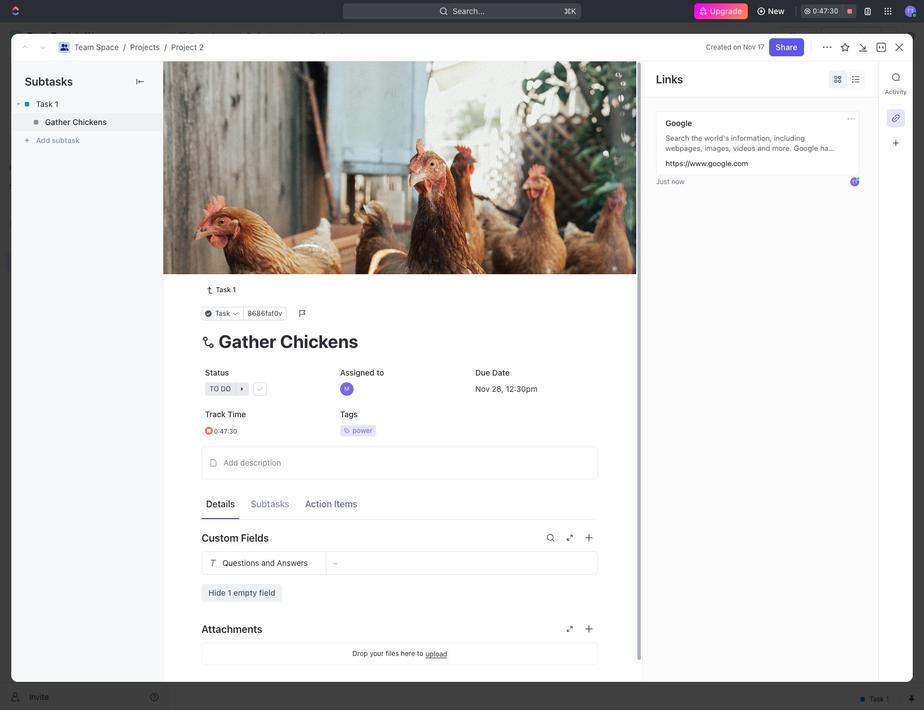 Task type: describe. For each thing, give the bounding box(es) containing it.
task sidebar content section
[[640, 61, 879, 682]]

answers
[[277, 558, 308, 568]]

power button
[[337, 421, 463, 441]]

⌘k
[[564, 6, 577, 16]]

gather chickens link
[[11, 113, 163, 131]]

0 horizontal spatial project 2 link
[[171, 42, 204, 52]]

information,
[[731, 134, 772, 143]]

m
[[345, 386, 350, 392]]

search inside google search the world's information, including webpages, images, videos and more. google has many special features to help you find exactly what you're looking for.
[[666, 134, 690, 143]]

space for team space / projects / project 2
[[96, 42, 119, 52]]

search...
[[453, 6, 485, 16]]

table
[[342, 104, 362, 114]]

0 vertical spatial to do
[[209, 266, 230, 275]]

0 horizontal spatial projects
[[130, 42, 160, 52]]

customize button
[[814, 101, 872, 117]]

in progress
[[209, 159, 255, 167]]

videos
[[734, 144, 756, 153]]

1 vertical spatial project
[[171, 42, 197, 52]]

questions and answers
[[223, 558, 308, 568]]

assignees
[[470, 132, 503, 140]]

to inside google search the world's information, including webpages, images, videos and more. google has many special features to help you find exactly what you're looking for.
[[742, 154, 749, 163]]

board link
[[208, 101, 232, 117]]

google search the world's information, including webpages, images, videos and more. google has many special features to help you find exactly what you're looking for.
[[666, 118, 833, 173]]

empty
[[234, 588, 257, 598]]

2 vertical spatial project
[[195, 67, 246, 86]]

looking
[[708, 164, 732, 173]]

description
[[240, 458, 281, 468]]

tt inside dropdown button
[[907, 7, 915, 14]]

Edit task name text field
[[202, 331, 598, 352]]

task sidebar navigation tab list
[[884, 68, 909, 152]]

0 vertical spatial share
[[789, 31, 810, 41]]

webpages,
[[666, 144, 703, 153]]

0 vertical spatial google
[[666, 118, 692, 128]]

track time
[[205, 410, 246, 419]]

add subtask
[[36, 136, 80, 145]]

add description button
[[206, 454, 594, 472]]

drop your files here to upload
[[353, 650, 447, 658]]

team space
[[189, 31, 234, 41]]

tree inside the sidebar navigation
[[5, 196, 163, 348]]

details button
[[202, 494, 240, 514]]

activity
[[886, 88, 907, 95]]

including
[[774, 134, 805, 143]]

attachments
[[202, 624, 263, 635]]

17
[[758, 43, 765, 51]]

pm
[[526, 384, 538, 394]]

0 vertical spatial do
[[220, 266, 230, 275]]

action
[[305, 499, 332, 509]]

1 horizontal spatial projects link
[[243, 29, 290, 43]]

space for team space
[[211, 31, 234, 41]]

to do inside dropdown button
[[210, 385, 231, 393]]

add subtask button
[[11, 131, 163, 149]]

2 vertical spatial add task
[[227, 235, 260, 244]]

exactly
[[797, 154, 822, 163]]

1 horizontal spatial projects
[[257, 31, 287, 41]]

add description
[[224, 458, 281, 468]]

0:47:30 button
[[801, 5, 857, 18]]

you
[[768, 154, 780, 163]]

track
[[205, 410, 226, 419]]

to right assigned
[[377, 368, 384, 378]]

change cover button
[[533, 252, 598, 270]]

reposition button
[[479, 252, 533, 270]]

subtask
[[52, 136, 80, 145]]

inbox link
[[5, 74, 163, 92]]

task button
[[202, 307, 244, 321]]

questions
[[223, 558, 259, 568]]

1 vertical spatial share
[[776, 42, 798, 52]]

date
[[492, 368, 510, 378]]

subtasks inside button
[[251, 499, 289, 509]]

1 horizontal spatial add task
[[303, 159, 332, 167]]

dashboards link
[[5, 112, 163, 130]]

progress
[[218, 159, 255, 167]]

calendar
[[287, 104, 321, 114]]

action items button
[[301, 494, 362, 514]]

custom
[[202, 532, 239, 544]]

what
[[666, 164, 682, 173]]

8686faf0v button
[[243, 307, 287, 321]]

calendar link
[[285, 101, 321, 117]]

for.
[[734, 164, 746, 173]]

2 horizontal spatial add task
[[843, 72, 877, 82]]

your
[[370, 650, 384, 658]]

field
[[259, 588, 275, 598]]

upload
[[426, 650, 447, 658]]

tt inside the task sidebar content section
[[852, 179, 858, 185]]

Search tasks... text field
[[784, 128, 897, 145]]

customize
[[829, 104, 868, 114]]

upgrade link
[[694, 3, 748, 19]]

automations button
[[822, 28, 881, 45]]

1 horizontal spatial team space link
[[175, 29, 237, 43]]

details
[[206, 499, 235, 509]]

chickens
[[73, 117, 107, 127]]

fields
[[241, 532, 269, 544]]

share button down new
[[782, 27, 817, 45]]

8686faf0v
[[248, 309, 282, 318]]

change cover button
[[533, 252, 598, 270]]

1 button for 2
[[253, 215, 269, 226]]

0 horizontal spatial team space link
[[74, 42, 119, 52]]

1 horizontal spatial nov
[[743, 43, 756, 51]]

change
[[540, 256, 568, 266]]

cover
[[570, 256, 591, 266]]

world's
[[705, 134, 729, 143]]

1 button for 1
[[252, 195, 268, 206]]

1 inside custom fields element
[[228, 588, 231, 598]]

created
[[706, 43, 732, 51]]

add up the customize
[[843, 72, 858, 82]]

links
[[656, 72, 683, 85]]

hide button
[[778, 101, 812, 117]]

user group image
[[60, 44, 68, 51]]

new button
[[753, 2, 792, 20]]

docs link
[[5, 93, 163, 111]]

more.
[[773, 144, 792, 153]]

due
[[475, 368, 490, 378]]

help
[[751, 154, 766, 163]]

drop
[[353, 650, 368, 658]]

0 horizontal spatial projects link
[[130, 42, 160, 52]]

user group image for tree in the sidebar navigation
[[12, 221, 20, 228]]

items
[[334, 499, 358, 509]]



Task type: vqa. For each thing, say whether or not it's contained in the screenshot.
the cover
yes



Task type: locate. For each thing, give the bounding box(es) containing it.
google up exactly
[[794, 144, 819, 153]]

time
[[228, 410, 246, 419]]

to up task 'dropdown button'
[[209, 266, 218, 275]]

custom fields element
[[202, 552, 598, 602]]

2
[[339, 31, 344, 41], [199, 42, 204, 52], [250, 67, 259, 86], [267, 159, 272, 167], [246, 215, 251, 225], [243, 266, 248, 275]]

change cover
[[540, 256, 591, 266]]

do inside dropdown button
[[221, 385, 231, 393]]

user group image
[[179, 33, 186, 39], [12, 221, 20, 228]]

add task down the task 2
[[227, 235, 260, 244]]

custom fields button
[[202, 525, 598, 552]]

board
[[210, 104, 232, 114]]

28
[[492, 384, 502, 394]]

task 1 up dashboards
[[36, 99, 58, 109]]

task 1 up task 'dropdown button'
[[216, 286, 236, 294]]

do up task 'dropdown button'
[[220, 266, 230, 275]]

task 1 link up task 'dropdown button'
[[202, 284, 241, 297]]

files
[[386, 650, 399, 658]]

1 button
[[252, 195, 268, 206], [253, 215, 269, 226]]

new
[[768, 6, 785, 16]]

–
[[334, 559, 338, 568]]

team space / projects / project 2
[[74, 42, 204, 52]]

add down dashboards
[[36, 136, 50, 145]]

1 vertical spatial task 1 link
[[202, 284, 241, 297]]

0 vertical spatial project
[[311, 31, 337, 41]]

0:47:30
[[813, 7, 839, 15], [214, 427, 237, 435]]

0 vertical spatial add task
[[843, 72, 877, 82]]

add down the task 2
[[227, 235, 242, 244]]

status
[[205, 368, 229, 378]]

0 horizontal spatial project 2
[[195, 67, 262, 86]]

1 vertical spatial search
[[666, 134, 690, 143]]

1 vertical spatial to do
[[210, 385, 231, 393]]

0 horizontal spatial google
[[666, 118, 692, 128]]

1 horizontal spatial project 2 link
[[297, 29, 347, 43]]

to do button
[[202, 379, 328, 400]]

the
[[692, 134, 703, 143]]

1 vertical spatial projects
[[130, 42, 160, 52]]

add left description
[[224, 458, 238, 468]]

share button right 17
[[769, 38, 805, 56]]

projects
[[257, 31, 287, 41], [130, 42, 160, 52]]

1 horizontal spatial space
[[211, 31, 234, 41]]

0 vertical spatial hide
[[791, 104, 808, 114]]

0 vertical spatial task 1 link
[[11, 95, 163, 113]]

0 horizontal spatial hide
[[208, 588, 226, 598]]

space
[[211, 31, 234, 41], [96, 42, 119, 52]]

action items
[[305, 499, 358, 509]]

1 vertical spatial and
[[261, 558, 275, 568]]

– button
[[327, 552, 598, 575]]

1 vertical spatial tt
[[852, 179, 858, 185]]

and inside google search the world's information, including webpages, images, videos and more. google has many special features to help you find exactly what you're looking for.
[[758, 144, 771, 153]]

automations
[[828, 31, 875, 41]]

do down status on the bottom left of page
[[221, 385, 231, 393]]

2 vertical spatial task 1
[[216, 286, 236, 294]]

dashboards
[[27, 116, 71, 126]]

do
[[220, 266, 230, 275], [221, 385, 231, 393]]

to right here
[[417, 650, 424, 658]]

just now
[[656, 177, 685, 186]]

search up information,
[[746, 104, 772, 114]]

gantt link
[[380, 101, 403, 117]]

add task up the customize
[[843, 72, 877, 82]]

0:47:30 up automations
[[813, 7, 839, 15]]

https://www.google.com
[[666, 159, 749, 168]]

task inside 'dropdown button'
[[215, 309, 230, 318]]

share button
[[782, 27, 817, 45], [769, 38, 805, 56]]

0 horizontal spatial 0:47:30
[[214, 427, 237, 435]]

projects link
[[243, 29, 290, 43], [130, 42, 160, 52]]

1 horizontal spatial hide
[[585, 132, 600, 140]]

user group image down spaces
[[12, 221, 20, 228]]

1 vertical spatial 1 button
[[253, 215, 269, 226]]

0 vertical spatial team
[[189, 31, 209, 41]]

0 horizontal spatial task 1 link
[[11, 95, 163, 113]]

1 horizontal spatial team
[[189, 31, 209, 41]]

project 2 link
[[297, 29, 347, 43], [171, 42, 204, 52]]

sidebar navigation
[[0, 23, 168, 710]]

now
[[672, 177, 685, 186]]

1 horizontal spatial subtasks
[[251, 499, 289, 509]]

1 vertical spatial user group image
[[12, 221, 20, 228]]

1 horizontal spatial user group image
[[179, 33, 186, 39]]

images,
[[705, 144, 732, 153]]

search inside button
[[746, 104, 772, 114]]

0 vertical spatial user group image
[[179, 33, 186, 39]]

0 horizontal spatial user group image
[[12, 221, 20, 228]]

0 horizontal spatial nov
[[475, 384, 490, 394]]

0 horizontal spatial subtasks
[[25, 75, 73, 88]]

gantt
[[383, 104, 403, 114]]

1 button down "progress"
[[252, 195, 268, 206]]

share down new 'button'
[[789, 31, 810, 41]]

user group image left the team space
[[179, 33, 186, 39]]

tags power
[[340, 410, 373, 435]]

subtasks down home
[[25, 75, 73, 88]]

has
[[821, 144, 833, 153]]

1 vertical spatial 0:47:30
[[214, 427, 237, 435]]

1 vertical spatial task 1
[[227, 196, 250, 205]]

here
[[401, 650, 415, 658]]

task
[[860, 72, 877, 82], [36, 99, 53, 109], [317, 159, 332, 167], [227, 196, 244, 205], [227, 215, 244, 225], [244, 235, 260, 244], [216, 286, 231, 294], [215, 309, 230, 318]]

team for team space
[[189, 31, 209, 41]]

add task down calendar
[[303, 159, 332, 167]]

hide inside dropdown button
[[791, 104, 808, 114]]

0:47:30 inside button
[[813, 7, 839, 15]]

1 horizontal spatial project 2
[[311, 31, 344, 41]]

0 vertical spatial task 1
[[36, 99, 58, 109]]

subtasks up fields
[[251, 499, 289, 509]]

0 vertical spatial search
[[746, 104, 772, 114]]

0 horizontal spatial space
[[96, 42, 119, 52]]

tt button
[[902, 2, 920, 20]]

hide
[[791, 104, 808, 114], [585, 132, 600, 140], [208, 588, 226, 598]]

0 vertical spatial subtasks
[[25, 75, 73, 88]]

1 vertical spatial space
[[96, 42, 119, 52]]

0 vertical spatial tt
[[907, 7, 915, 14]]

power
[[353, 427, 373, 435]]

and inside custom fields element
[[261, 558, 275, 568]]

1 vertical spatial project 2
[[195, 67, 262, 86]]

2 horizontal spatial add task button
[[836, 68, 884, 86]]

to down status on the bottom left of page
[[210, 385, 219, 393]]

google up 'the'
[[666, 118, 692, 128]]

list link
[[251, 101, 267, 117]]

0:47:30 button
[[202, 421, 328, 441]]

12:30
[[506, 384, 526, 394]]

and up help
[[758, 144, 771, 153]]

special
[[686, 154, 710, 163]]

team
[[189, 31, 209, 41], [74, 42, 94, 52]]

tt
[[907, 7, 915, 14], [852, 179, 858, 185]]

0 horizontal spatial and
[[261, 558, 275, 568]]

and left answers
[[261, 558, 275, 568]]

add
[[843, 72, 858, 82], [36, 136, 50, 145], [303, 159, 316, 167], [227, 235, 242, 244], [224, 458, 238, 468]]

0 vertical spatial project 2
[[311, 31, 344, 41]]

1 horizontal spatial tt
[[907, 7, 915, 14]]

team for team space / projects / project 2
[[74, 42, 94, 52]]

tags
[[340, 410, 358, 419]]

gather
[[45, 117, 70, 127]]

add task button down calendar link
[[289, 157, 337, 170]]

hide 1 empty field
[[208, 588, 275, 598]]

1 vertical spatial google
[[794, 144, 819, 153]]

2 vertical spatial hide
[[208, 588, 226, 598]]

add task button
[[836, 68, 884, 86], [289, 157, 337, 170], [222, 233, 265, 247]]

nov left 17
[[743, 43, 756, 51]]

features
[[712, 154, 740, 163]]

0 vertical spatial add task button
[[836, 68, 884, 86]]

1 horizontal spatial and
[[758, 144, 771, 153]]

docs
[[27, 97, 46, 106]]

user group image inside tree
[[12, 221, 20, 228]]

google
[[666, 118, 692, 128], [794, 144, 819, 153]]

0:47:30 down track time
[[214, 427, 237, 435]]

search
[[746, 104, 772, 114], [666, 134, 690, 143]]

m button
[[337, 379, 463, 400]]

assigned
[[340, 368, 375, 378]]

nov left 28
[[475, 384, 490, 394]]

0 horizontal spatial add task button
[[222, 233, 265, 247]]

add inside "button"
[[36, 136, 50, 145]]

0 horizontal spatial search
[[666, 134, 690, 143]]

to inside drop your files here to upload
[[417, 650, 424, 658]]

search up webpages,
[[666, 134, 690, 143]]

to do down status on the bottom left of page
[[210, 385, 231, 393]]

reposition
[[486, 256, 526, 266]]

0:47:30 for 0:47:30 dropdown button
[[214, 427, 237, 435]]

hide inside button
[[585, 132, 600, 140]]

0 vertical spatial 0:47:30
[[813, 7, 839, 15]]

favorites button
[[5, 161, 43, 175]]

1 vertical spatial hide
[[585, 132, 600, 140]]

task 1 link up chickens
[[11, 95, 163, 113]]

0 vertical spatial and
[[758, 144, 771, 153]]

to
[[742, 154, 749, 163], [209, 266, 218, 275], [377, 368, 384, 378], [210, 385, 219, 393], [417, 650, 424, 658]]

add down calendar link
[[303, 159, 316, 167]]

and
[[758, 144, 771, 153], [261, 558, 275, 568]]

home
[[27, 59, 49, 68]]

add task button down the task 2
[[222, 233, 265, 247]]

due date
[[475, 368, 510, 378]]

hide inside custom fields element
[[208, 588, 226, 598]]

add task button up the customize
[[836, 68, 884, 86]]

/
[[239, 31, 241, 41], [292, 31, 294, 41], [123, 42, 126, 52], [164, 42, 167, 52]]

0 horizontal spatial tt
[[852, 179, 858, 185]]

0 horizontal spatial team
[[74, 42, 94, 52]]

project 2
[[311, 31, 344, 41], [195, 67, 262, 86]]

1 horizontal spatial search
[[746, 104, 772, 114]]

1 horizontal spatial add task button
[[289, 157, 337, 170]]

1 horizontal spatial 0:47:30
[[813, 7, 839, 15]]

tree
[[5, 196, 163, 348]]

assignees button
[[455, 130, 508, 143]]

list
[[253, 104, 267, 114]]

0 horizontal spatial add task
[[227, 235, 260, 244]]

1 vertical spatial add task
[[303, 159, 332, 167]]

1 horizontal spatial google
[[794, 144, 819, 153]]

1 button right the task 2
[[253, 215, 269, 226]]

2 horizontal spatial hide
[[791, 104, 808, 114]]

1 horizontal spatial task 1 link
[[202, 284, 241, 297]]

0:47:30 for 0:47:30 button
[[813, 7, 839, 15]]

1 vertical spatial subtasks
[[251, 499, 289, 509]]

1 vertical spatial nov
[[475, 384, 490, 394]]

1 vertical spatial do
[[221, 385, 231, 393]]

custom fields
[[202, 532, 269, 544]]

home link
[[5, 55, 163, 73]]

in
[[209, 159, 216, 167]]

to down the "videos"
[[742, 154, 749, 163]]

1 vertical spatial team
[[74, 42, 94, 52]]

user group image for the rightmost team space link
[[179, 33, 186, 39]]

find
[[782, 154, 795, 163]]

2 vertical spatial add task button
[[222, 233, 265, 247]]

0:47:30 inside dropdown button
[[214, 427, 237, 435]]

0 vertical spatial projects
[[257, 31, 287, 41]]

1 vertical spatial add task button
[[289, 157, 337, 170]]

0 vertical spatial space
[[211, 31, 234, 41]]

hide button
[[580, 130, 604, 143]]

share right 17
[[776, 42, 798, 52]]

add inside button
[[224, 458, 238, 468]]

0 vertical spatial nov
[[743, 43, 756, 51]]

to inside dropdown button
[[210, 385, 219, 393]]

user group image inside team space link
[[179, 33, 186, 39]]

task 1 up the task 2
[[227, 196, 250, 205]]

0 vertical spatial 1 button
[[252, 195, 268, 206]]

many
[[666, 154, 684, 163]]

to do up task 'dropdown button'
[[209, 266, 230, 275]]

just
[[656, 177, 670, 186]]



